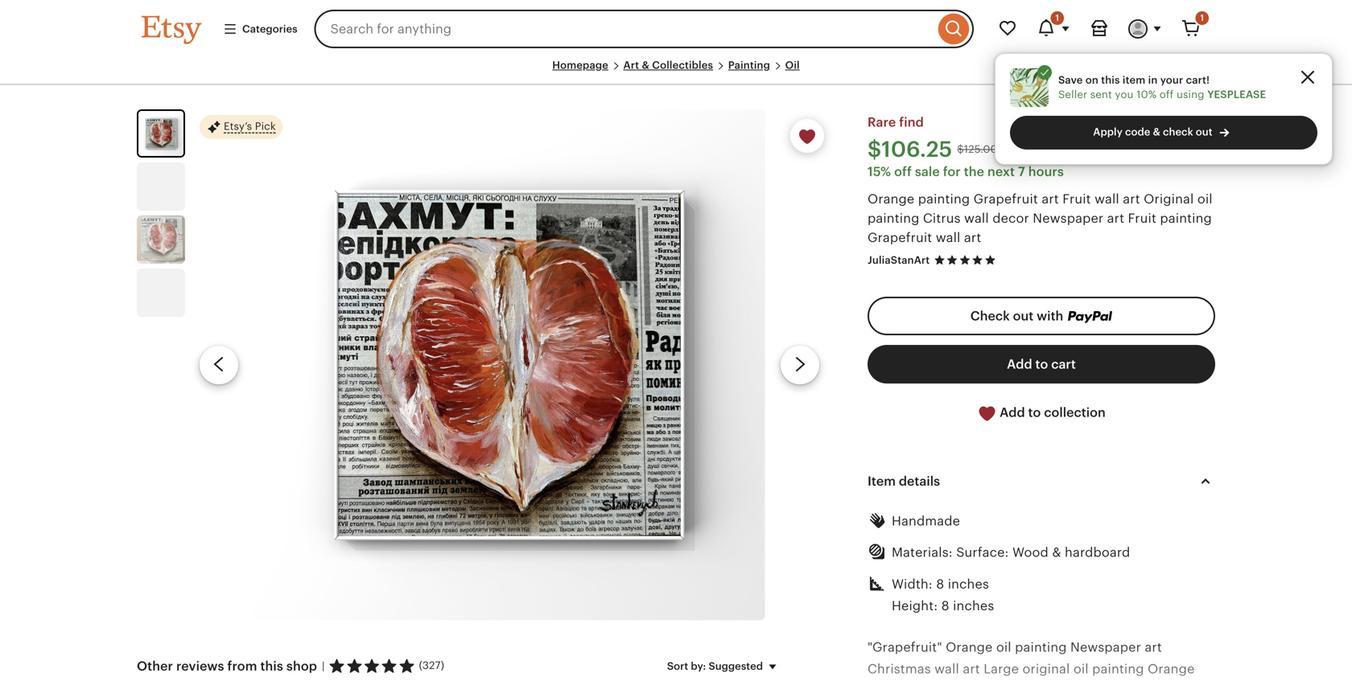 Task type: locate. For each thing, give the bounding box(es) containing it.
to left collection
[[1028, 406, 1041, 420]]

off
[[1160, 89, 1174, 101], [894, 164, 912, 179]]

1 vertical spatial newspaper
[[1070, 640, 1141, 655]]

15%
[[868, 164, 891, 179]]

this inside the save on this item in your cart! seller sent you 10% off using yesplease
[[1101, 74, 1120, 86]]

0 horizontal spatial 1
[[1055, 13, 1059, 23]]

to left cart
[[1035, 357, 1048, 372]]

0 horizontal spatial orange
[[868, 192, 915, 206]]

decor
[[992, 211, 1029, 226]]

hours
[[1028, 164, 1064, 179]]

this right "from"
[[260, 659, 283, 674]]

1 link
[[1172, 10, 1210, 48]]

add
[[1007, 357, 1032, 372], [1000, 406, 1025, 420]]

1 horizontal spatial orange painting grapefruit art fruit wall art original oil image 1 image
[[254, 110, 765, 621]]

1 inside dropdown button
[[1055, 13, 1059, 23]]

wall
[[1095, 192, 1119, 206], [964, 211, 989, 226], [936, 230, 961, 245], [934, 662, 959, 677]]

Search for anything text field
[[314, 10, 934, 48]]

10%
[[1136, 89, 1157, 101]]

painting
[[918, 192, 970, 206], [868, 211, 919, 226], [1160, 211, 1212, 226], [1015, 640, 1067, 655], [1092, 662, 1144, 677]]

& right code
[[1153, 126, 1160, 138]]

1 vertical spatial out
[[1013, 309, 1034, 324]]

art
[[1042, 192, 1059, 206], [1123, 192, 1140, 206], [1107, 211, 1124, 226], [964, 230, 981, 245], [1145, 640, 1162, 655], [963, 662, 980, 677]]

code
[[1125, 126, 1150, 138]]

by:
[[691, 661, 706, 673]]

1 horizontal spatial orange
[[946, 640, 993, 655]]

orange down 15%
[[868, 192, 915, 206]]

& right art
[[642, 59, 649, 71]]

on
[[1085, 74, 1099, 86]]

wall left original
[[1095, 192, 1119, 206]]

1 1 from the left
[[1055, 13, 1059, 23]]

None search field
[[314, 10, 974, 48]]

to inside button
[[1028, 406, 1041, 420]]

materials: surface: wood & hardboard
[[892, 546, 1130, 560]]

add left cart
[[1007, 357, 1032, 372]]

$106.25
[[868, 137, 952, 162]]

handmade
[[892, 514, 960, 529]]

homepage
[[552, 59, 608, 71]]

large
[[984, 662, 1019, 677]]

0 horizontal spatial orange painting grapefruit art fruit wall art original oil image 1 image
[[138, 111, 183, 156]]

1 horizontal spatial off
[[1160, 89, 1174, 101]]

1 horizontal spatial grapefruit
[[974, 192, 1038, 206]]

8
[[936, 577, 944, 592], [941, 599, 949, 614]]

this
[[1101, 74, 1120, 86], [260, 659, 283, 674]]

item details
[[868, 474, 940, 489]]

1 vertical spatial this
[[260, 659, 283, 674]]

1 horizontal spatial &
[[1052, 546, 1061, 560]]

0 vertical spatial grapefruit
[[974, 192, 1038, 206]]

reviews
[[176, 659, 224, 674]]

2 vertical spatial &
[[1052, 546, 1061, 560]]

rare find
[[868, 115, 924, 130]]

0 vertical spatial orange
[[868, 192, 915, 206]]

suggested
[[709, 661, 763, 673]]

in
[[1148, 74, 1158, 86]]

0 vertical spatial add
[[1007, 357, 1032, 372]]

painting
[[728, 59, 770, 71]]

orange painting grapefruit art fruit wall art original oil painting citrus wall decor newspaper art fruit painting grapefruit wall art
[[868, 192, 1213, 245]]

oil link
[[785, 59, 800, 71]]

sort
[[667, 661, 688, 673]]

menu bar containing homepage
[[142, 58, 1210, 85]]

8 right width:
[[936, 577, 944, 592]]

grapefruit up decor
[[974, 192, 1038, 206]]

save
[[1058, 74, 1083, 86]]

newspaper inside orange painting grapefruit art fruit wall art original oil painting citrus wall decor newspaper art fruit painting grapefruit wall art
[[1033, 211, 1104, 226]]

1 vertical spatial fruit
[[1128, 211, 1156, 226]]

newspaper inside "grapefruit" orange oil painting newspaper art christmas wall art large original oil painting orang
[[1070, 640, 1141, 655]]

"grapefruit" orange oil painting newspaper art christmas wall art large original oil painting orang
[[868, 640, 1195, 682]]

0 horizontal spatial fruit
[[1063, 192, 1091, 206]]

1 horizontal spatial oil
[[1073, 662, 1089, 677]]

from
[[227, 659, 257, 674]]

0 horizontal spatial off
[[894, 164, 912, 179]]

1 vertical spatial 8
[[941, 599, 949, 614]]

1 vertical spatial oil
[[996, 640, 1011, 655]]

add down add to cart button
[[1000, 406, 1025, 420]]

2 horizontal spatial oil
[[1197, 192, 1213, 206]]

0 vertical spatial oil
[[1197, 192, 1213, 206]]

out left "with"
[[1013, 309, 1034, 324]]

0 vertical spatial this
[[1101, 74, 1120, 86]]

inches
[[948, 577, 989, 592], [953, 599, 994, 614]]

fruit down hours
[[1063, 192, 1091, 206]]

out
[[1196, 126, 1212, 138], [1013, 309, 1034, 324]]

check
[[1163, 126, 1193, 138]]

1 vertical spatial &
[[1153, 126, 1160, 138]]

1 up save
[[1055, 13, 1059, 23]]

0 vertical spatial out
[[1196, 126, 1212, 138]]

other
[[137, 659, 173, 674]]

out inside button
[[1013, 309, 1034, 324]]

0 horizontal spatial out
[[1013, 309, 1034, 324]]

1 horizontal spatial this
[[1101, 74, 1120, 86]]

1 vertical spatial orange
[[946, 640, 993, 655]]

0 vertical spatial newspaper
[[1033, 211, 1104, 226]]

this up sent
[[1101, 74, 1120, 86]]

0 horizontal spatial this
[[260, 659, 283, 674]]

height:
[[892, 599, 938, 614]]

apply code & check out
[[1093, 126, 1212, 138]]

you
[[1115, 89, 1134, 101]]

add to cart button
[[868, 345, 1215, 384]]

grapefruit up juliastanart
[[868, 230, 932, 245]]

menu bar
[[142, 58, 1210, 85]]

0 vertical spatial inches
[[948, 577, 989, 592]]

the
[[964, 164, 984, 179]]

1
[[1055, 13, 1059, 23], [1200, 13, 1204, 23]]

details
[[899, 474, 940, 489]]

hardboard
[[1065, 546, 1130, 560]]

0 vertical spatial to
[[1035, 357, 1048, 372]]

0 horizontal spatial grapefruit
[[868, 230, 932, 245]]

oil
[[1197, 192, 1213, 206], [996, 640, 1011, 655], [1073, 662, 1089, 677]]

0 vertical spatial off
[[1160, 89, 1174, 101]]

orange painting grapefruit art fruit wall art original oil image 1 image
[[254, 110, 765, 621], [138, 111, 183, 156]]

juliastanart link
[[868, 254, 930, 266]]

1 up cart!
[[1200, 13, 1204, 23]]

art
[[623, 59, 639, 71]]

check out with button
[[868, 297, 1215, 336]]

painting right original
[[1092, 662, 1144, 677]]

$125.00
[[957, 143, 998, 155]]

1 vertical spatial add
[[1000, 406, 1025, 420]]

off down your
[[1160, 89, 1174, 101]]

0 vertical spatial &
[[642, 59, 649, 71]]

"grapefruit"
[[868, 640, 942, 655]]

materials:
[[892, 546, 953, 560]]

2 vertical spatial oil
[[1073, 662, 1089, 677]]

1 horizontal spatial 1
[[1200, 13, 1204, 23]]

wall down "grapefruit"
[[934, 662, 959, 677]]

fruit
[[1063, 192, 1091, 206], [1128, 211, 1156, 226]]

other reviews from this shop
[[137, 659, 317, 674]]

8 right height:
[[941, 599, 949, 614]]

out right check
[[1196, 126, 1212, 138]]

shop
[[286, 659, 317, 674]]

& right wood
[[1052, 546, 1061, 560]]

off down $106.25
[[894, 164, 912, 179]]

add inside button
[[1007, 357, 1032, 372]]

newspaper
[[1033, 211, 1104, 226], [1070, 640, 1141, 655]]

juliastanart
[[868, 254, 930, 266]]

add inside button
[[1000, 406, 1025, 420]]

christmas
[[868, 662, 931, 677]]

etsy's
[[224, 120, 252, 132]]

check out with
[[970, 309, 1067, 324]]

sale
[[915, 164, 940, 179]]

oil inside orange painting grapefruit art fruit wall art original oil painting citrus wall decor newspaper art fruit painting grapefruit wall art
[[1197, 192, 1213, 206]]

etsy's pick button
[[200, 114, 282, 140]]

save on this item in your cart! seller sent you 10% off using yesplease
[[1058, 74, 1266, 101]]

&
[[642, 59, 649, 71], [1153, 126, 1160, 138], [1052, 546, 1061, 560]]

orange up large
[[946, 640, 993, 655]]

1 vertical spatial grapefruit
[[868, 230, 932, 245]]

1 horizontal spatial out
[[1196, 126, 1212, 138]]

1 vertical spatial to
[[1028, 406, 1041, 420]]

fruit down original
[[1128, 211, 1156, 226]]

orange inside "grapefruit" orange oil painting newspaper art christmas wall art large original oil painting orang
[[946, 640, 993, 655]]

1 button
[[1027, 10, 1080, 48]]

to inside button
[[1035, 357, 1048, 372]]

grapefruit
[[974, 192, 1038, 206], [868, 230, 932, 245]]



Task type: vqa. For each thing, say whether or not it's contained in the screenshot.
Newspaper inside the 'ORANGE PAINTING GRAPEFRUIT ART FRUIT WALL ART ORIGINAL OIL PAINTING CITRUS WALL DECOR NEWSPAPER ART FRUIT PAINTING GRAPEFRUIT WALL ART'
yes



Task type: describe. For each thing, give the bounding box(es) containing it.
width:
[[892, 577, 933, 592]]

yesplease
[[1207, 89, 1266, 101]]

1 vertical spatial inches
[[953, 599, 994, 614]]

add to collection
[[997, 406, 1106, 420]]

sent
[[1090, 89, 1112, 101]]

oil
[[785, 59, 800, 71]]

sort by: suggested button
[[655, 650, 794, 682]]

art & collectibles link
[[623, 59, 713, 71]]

2 horizontal spatial &
[[1153, 126, 1160, 138]]

wall left decor
[[964, 211, 989, 226]]

none search field inside "categories" banner
[[314, 10, 974, 48]]

check
[[970, 309, 1010, 324]]

(327)
[[419, 660, 444, 672]]

with
[[1037, 309, 1063, 324]]

item
[[868, 474, 896, 489]]

original
[[1022, 662, 1070, 677]]

painting up the citrus
[[918, 192, 970, 206]]

rare
[[868, 115, 896, 130]]

collection
[[1044, 406, 1106, 420]]

next
[[988, 164, 1015, 179]]

orange painting grapefruit art fruit wall art original oil image 3 image
[[137, 216, 185, 264]]

item details button
[[853, 462, 1230, 501]]

15% off sale for the next 7 hours
[[868, 164, 1064, 179]]

art & collectibles
[[623, 59, 713, 71]]

wall down the citrus
[[936, 230, 961, 245]]

painting up original
[[1015, 640, 1067, 655]]

find
[[899, 115, 924, 130]]

to for collection
[[1028, 406, 1041, 420]]

width: 8 inches height: 8 inches
[[892, 577, 994, 614]]

to for cart
[[1035, 357, 1048, 372]]

1 horizontal spatial fruit
[[1128, 211, 1156, 226]]

sort by: suggested
[[667, 661, 763, 673]]

orange inside orange painting grapefruit art fruit wall art original oil painting citrus wall decor newspaper art fruit painting grapefruit wall art
[[868, 192, 915, 206]]

1 vertical spatial off
[[894, 164, 912, 179]]

categories
[[242, 23, 297, 35]]

categories button
[[211, 14, 310, 44]]

0 vertical spatial fruit
[[1063, 192, 1091, 206]]

add for add to cart
[[1007, 357, 1032, 372]]

cart
[[1051, 357, 1076, 372]]

cart!
[[1186, 74, 1210, 86]]

$106.25 $125.00
[[868, 137, 998, 162]]

7
[[1018, 164, 1025, 179]]

categories banner
[[113, 0, 1239, 58]]

painting up juliastanart
[[868, 211, 919, 226]]

seller
[[1058, 89, 1087, 101]]

collectibles
[[652, 59, 713, 71]]

add to collection button
[[868, 394, 1215, 433]]

wall inside "grapefruit" orange oil painting newspaper art christmas wall art large original oil painting orang
[[934, 662, 959, 677]]

0 horizontal spatial oil
[[996, 640, 1011, 655]]

for
[[943, 164, 961, 179]]

etsy's pick
[[224, 120, 276, 132]]

0 horizontal spatial &
[[642, 59, 649, 71]]

painting link
[[728, 59, 770, 71]]

|
[[322, 661, 325, 673]]

off inside the save on this item in your cart! seller sent you 10% off using yesplease
[[1160, 89, 1174, 101]]

pick
[[255, 120, 276, 132]]

original
[[1144, 192, 1194, 206]]

wood
[[1012, 546, 1049, 560]]

surface:
[[956, 546, 1009, 560]]

2 1 from the left
[[1200, 13, 1204, 23]]

item
[[1123, 74, 1146, 86]]

0 vertical spatial 8
[[936, 577, 944, 592]]

your
[[1160, 74, 1183, 86]]

apply code & check out link
[[1010, 116, 1317, 150]]

apply
[[1093, 126, 1123, 138]]

citrus
[[923, 211, 961, 226]]

homepage link
[[552, 59, 608, 71]]

using
[[1177, 89, 1204, 101]]

painting down original
[[1160, 211, 1212, 226]]

add to cart
[[1007, 357, 1076, 372]]

add for add to collection
[[1000, 406, 1025, 420]]



